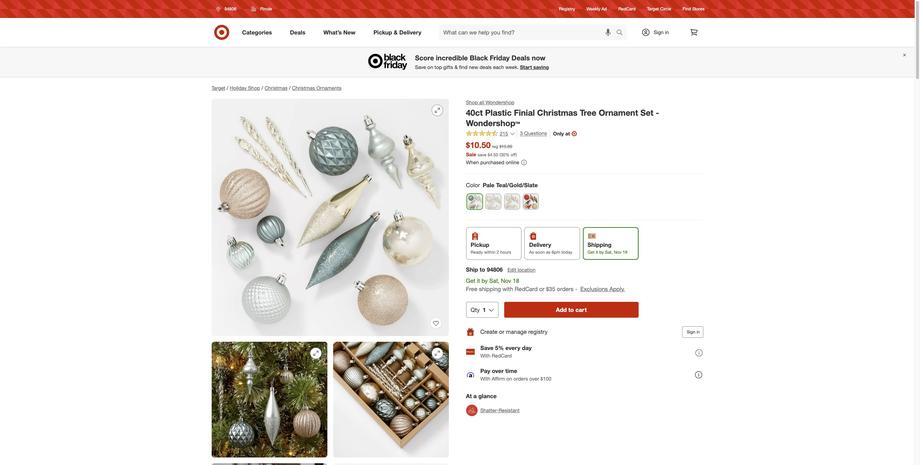 Task type: describe. For each thing, give the bounding box(es) containing it.
deals inside deals link
[[290, 29, 305, 36]]

or inside get it by sat, nov 18 free shipping with redcard or $35 orders - exclusions apply.
[[539, 285, 544, 292]]

- inside get it by sat, nov 18 free shipping with redcard or $35 orders - exclusions apply.
[[575, 285, 577, 292]]

teal/gold/slate
[[496, 181, 538, 189]]

score
[[415, 54, 434, 62]]

to for 94806
[[480, 266, 485, 273]]

search
[[613, 29, 630, 37]]

what's
[[323, 29, 342, 36]]

redcard inside save 5% every day with redcard
[[492, 353, 512, 359]]

0 horizontal spatial over
[[492, 367, 504, 375]]

redcard inside get it by sat, nov 18 free shipping with redcard or $35 orders - exclusions apply.
[[515, 285, 538, 292]]

$10.50 reg $15.00 sale save $ 4.50 ( 30 % off )
[[466, 140, 517, 157]]

215
[[500, 130, 508, 137]]

pale
[[483, 181, 495, 189]]

create
[[480, 328, 498, 335]]

2 / from the left
[[261, 85, 263, 91]]

save inside score incredible black friday deals now save on top gifts & find new deals each week. start saving
[[415, 64, 426, 70]]

get it by sat, nov 18 free shipping with redcard or $35 orders - exclusions apply.
[[466, 277, 625, 292]]

qty 1
[[471, 306, 486, 313]]

free
[[466, 285, 477, 292]]

find
[[683, 6, 691, 12]]

nov inside get it by sat, nov 18 free shipping with redcard or $35 orders - exclusions apply.
[[501, 277, 511, 284]]

find
[[459, 64, 467, 70]]

1 / from the left
[[227, 85, 228, 91]]

now
[[532, 54, 545, 62]]

What can we help you find? suggestions appear below search field
[[439, 24, 618, 40]]

finial
[[514, 107, 535, 118]]

pinole
[[260, 6, 272, 12]]

shatter-resistant
[[480, 407, 520, 413]]

40ct
[[466, 107, 483, 118]]

save inside save 5% every day with redcard
[[480, 344, 494, 352]]

shipping get it by sat, nov 18
[[588, 241, 627, 255]]

)
[[516, 152, 517, 157]]

top
[[435, 64, 442, 70]]

red/green/gold image
[[523, 194, 538, 209]]

pickup for &
[[373, 29, 392, 36]]

pale teal/gold/slate image
[[467, 194, 482, 209]]

3 questions
[[520, 130, 547, 136]]

sat, inside shipping get it by sat, nov 18
[[605, 249, 613, 255]]

orders inside get it by sat, nov 18 free shipping with redcard or $35 orders - exclusions apply.
[[557, 285, 573, 292]]

when purchased online
[[466, 159, 519, 165]]

6pm
[[552, 249, 560, 255]]

40ct plastic finial christmas tree ornament set - wondershop™, 2 of 7 image
[[211, 342, 327, 457]]

purchased
[[480, 159, 504, 165]]

exclusions apply. link
[[580, 285, 625, 292]]

weekly ad link
[[587, 6, 607, 12]]

shatter-resistant button
[[466, 402, 520, 418]]

ad
[[602, 6, 607, 12]]

black
[[470, 54, 488, 62]]

wondershop™
[[466, 118, 520, 128]]

registry
[[559, 6, 575, 12]]

target for target / holiday shop / christmas / christmas ornaments
[[211, 85, 225, 91]]

as
[[546, 249, 550, 255]]

circle
[[660, 6, 671, 12]]

set
[[640, 107, 653, 118]]

stores
[[692, 6, 705, 12]]

new
[[343, 29, 355, 36]]

in inside button
[[697, 329, 700, 334]]

0 vertical spatial redcard
[[618, 6, 636, 12]]

& inside pickup & delivery link
[[394, 29, 398, 36]]

deals inside score incredible black friday deals now save on top gifts & find new deals each week. start saving
[[512, 54, 530, 62]]

categories link
[[236, 24, 281, 40]]

sale
[[466, 151, 476, 157]]

(
[[499, 152, 501, 157]]

weekly ad
[[587, 6, 607, 12]]

pickup & delivery link
[[367, 24, 430, 40]]

find stores link
[[683, 6, 705, 12]]

1
[[483, 306, 486, 313]]

target / holiday shop / christmas / christmas ornaments
[[211, 85, 341, 91]]

shop all wondershop 40ct plastic finial christmas tree ornament set - wondershop™
[[466, 99, 659, 128]]

holiday
[[230, 85, 247, 91]]

with inside save 5% every day with redcard
[[480, 353, 490, 359]]

with
[[502, 285, 513, 292]]

incredible
[[436, 54, 468, 62]]

only
[[553, 130, 564, 137]]

0 horizontal spatial in
[[665, 29, 669, 35]]

hours
[[500, 249, 511, 255]]

& inside score incredible black friday deals now save on top gifts & find new deals each week. start saving
[[454, 64, 458, 70]]

day
[[522, 344, 532, 352]]

weekly
[[587, 6, 600, 12]]

30
[[501, 152, 505, 157]]

when
[[466, 159, 479, 165]]

online
[[506, 159, 519, 165]]

add to cart button
[[504, 302, 638, 318]]

categories
[[242, 29, 272, 36]]

18 inside get it by sat, nov 18 free shipping with redcard or $35 orders - exclusions apply.
[[513, 277, 519, 284]]

every
[[505, 344, 520, 352]]

5%
[[495, 344, 504, 352]]

- inside shop all wondershop 40ct plastic finial christmas tree ornament set - wondershop™
[[656, 107, 659, 118]]

save
[[478, 152, 486, 157]]

friday
[[490, 54, 510, 62]]

4.50
[[490, 152, 498, 157]]

cart
[[575, 306, 587, 313]]

at
[[565, 130, 570, 137]]

get inside get it by sat, nov 18 free shipping with redcard or $35 orders - exclusions apply.
[[466, 277, 475, 284]]

affirm
[[492, 376, 505, 382]]

sign in button
[[682, 326, 703, 338]]

score incredible black friday deals now save on top gifts & find new deals each week. start saving
[[415, 54, 549, 70]]

today
[[561, 249, 572, 255]]

on inside score incredible black friday deals now save on top gifts & find new deals each week. start saving
[[427, 64, 433, 70]]

saving
[[533, 64, 549, 70]]

3 questions link
[[517, 130, 547, 138]]

within
[[484, 249, 495, 255]]

shatter-
[[480, 407, 499, 413]]

3 / from the left
[[289, 85, 291, 91]]

plastic
[[485, 107, 512, 118]]



Task type: vqa. For each thing, say whether or not it's contained in the screenshot.


Task type: locate. For each thing, give the bounding box(es) containing it.
orders right $35
[[557, 285, 573, 292]]

1 horizontal spatial &
[[454, 64, 458, 70]]

0 horizontal spatial redcard
[[492, 353, 512, 359]]

0 vertical spatial pickup
[[373, 29, 392, 36]]

pink/champagne image
[[504, 194, 519, 209]]

1 horizontal spatial by
[[599, 249, 604, 255]]

by inside shipping get it by sat, nov 18
[[599, 249, 604, 255]]

1 vertical spatial shop
[[466, 99, 478, 105]]

0 horizontal spatial deals
[[290, 29, 305, 36]]

1 vertical spatial 94806
[[487, 266, 503, 273]]

1 horizontal spatial redcard
[[515, 285, 538, 292]]

1 vertical spatial orders
[[513, 376, 528, 382]]

what's new link
[[317, 24, 364, 40]]

$35
[[546, 285, 555, 292]]

1 horizontal spatial 94806
[[487, 266, 503, 273]]

to right add
[[568, 306, 574, 313]]

0 vertical spatial in
[[665, 29, 669, 35]]

/ left christmas link
[[261, 85, 263, 91]]

or right create
[[499, 328, 504, 335]]

pickup inside pickup ready within 2 hours
[[471, 241, 489, 248]]

ornament
[[599, 107, 638, 118]]

0 horizontal spatial target
[[211, 85, 225, 91]]

1 horizontal spatial orders
[[557, 285, 573, 292]]

1 horizontal spatial or
[[539, 285, 544, 292]]

christmas up only
[[537, 107, 578, 118]]

1 vertical spatial on
[[506, 376, 512, 382]]

shipping
[[479, 285, 501, 292]]

40ct plastic finial christmas tree ornament set - wondershop™, 1 of 7 image
[[211, 99, 449, 336]]

40ct plastic finial christmas tree ornament set - wondershop™, 3 of 7 image
[[333, 342, 449, 457]]

1 horizontal spatial in
[[697, 329, 700, 334]]

shipping
[[588, 241, 612, 248]]

0 vertical spatial -
[[656, 107, 659, 118]]

glance
[[478, 392, 497, 400]]

target for target circle
[[647, 6, 659, 12]]

0 horizontal spatial christmas
[[265, 85, 287, 91]]

2 horizontal spatial christmas
[[537, 107, 578, 118]]

deals
[[480, 64, 492, 70]]

sign in link
[[635, 24, 680, 40]]

1 horizontal spatial to
[[568, 306, 574, 313]]

$15.00
[[499, 144, 512, 149]]

0 horizontal spatial 18
[[513, 277, 519, 284]]

1 horizontal spatial target
[[647, 6, 659, 12]]

save down score on the top of the page
[[415, 64, 426, 70]]

by inside get it by sat, nov 18 free shipping with redcard or $35 orders - exclusions apply.
[[482, 277, 488, 284]]

94806 button
[[211, 3, 244, 15]]

get up free
[[466, 277, 475, 284]]

redcard right ad
[[618, 6, 636, 12]]

target left circle
[[647, 6, 659, 12]]

target circle link
[[647, 6, 671, 12]]

1 horizontal spatial sat,
[[605, 249, 613, 255]]

1 vertical spatial target
[[211, 85, 225, 91]]

sign in inside button
[[687, 329, 700, 334]]

delivery
[[399, 29, 421, 36], [529, 241, 551, 248]]

orders down time
[[513, 376, 528, 382]]

over left $100
[[529, 376, 539, 382]]

0 vertical spatial sign
[[654, 29, 664, 35]]

deals link
[[284, 24, 314, 40]]

to right ship
[[480, 266, 485, 273]]

shop left 'all' on the top right of the page
[[466, 99, 478, 105]]

0 vertical spatial 94806
[[224, 6, 236, 12]]

0 vertical spatial &
[[394, 29, 398, 36]]

1 vertical spatial sat,
[[489, 277, 499, 284]]

94806 left edit at the bottom right of the page
[[487, 266, 503, 273]]

by
[[599, 249, 604, 255], [482, 277, 488, 284]]

0 vertical spatial with
[[480, 353, 490, 359]]

1 horizontal spatial deals
[[512, 54, 530, 62]]

photo from @gala_mk85, 4 of 7 image
[[211, 463, 327, 465]]

0 horizontal spatial sat,
[[489, 277, 499, 284]]

1 horizontal spatial 18
[[623, 249, 627, 255]]

sign inside button
[[687, 329, 695, 334]]

1 vertical spatial sign in
[[687, 329, 700, 334]]

1 vertical spatial 18
[[513, 277, 519, 284]]

candy champagne image
[[486, 194, 501, 209]]

delivery inside delivery as soon as 6pm today
[[529, 241, 551, 248]]

94806 left "pinole" dropdown button
[[224, 6, 236, 12]]

on left top
[[427, 64, 433, 70]]

1 horizontal spatial on
[[506, 376, 512, 382]]

1 horizontal spatial /
[[261, 85, 263, 91]]

sat, inside get it by sat, nov 18 free shipping with redcard or $35 orders - exclusions apply.
[[489, 277, 499, 284]]

christmas link
[[265, 85, 287, 91]]

add to cart
[[556, 306, 587, 313]]

christmas right holiday shop link
[[265, 85, 287, 91]]

sign
[[654, 29, 664, 35], [687, 329, 695, 334]]

apply.
[[609, 285, 625, 292]]

0 horizontal spatial nov
[[501, 277, 511, 284]]

each
[[493, 64, 504, 70]]

/ right christmas link
[[289, 85, 291, 91]]

0 vertical spatial over
[[492, 367, 504, 375]]

save left 5% at the bottom of page
[[480, 344, 494, 352]]

/ right target link
[[227, 85, 228, 91]]

color
[[466, 181, 480, 189]]

2 vertical spatial redcard
[[492, 353, 512, 359]]

1 horizontal spatial get
[[588, 249, 595, 255]]

over up 'affirm'
[[492, 367, 504, 375]]

ship to 94806
[[466, 266, 503, 273]]

1 horizontal spatial save
[[480, 344, 494, 352]]

exclusions
[[580, 285, 608, 292]]

0 vertical spatial to
[[480, 266, 485, 273]]

qty
[[471, 306, 480, 313]]

get
[[588, 249, 595, 255], [466, 277, 475, 284]]

pickup inside pickup & delivery link
[[373, 29, 392, 36]]

- left exclusions
[[575, 285, 577, 292]]

questions
[[524, 130, 547, 136]]

tree
[[580, 107, 596, 118]]

0 horizontal spatial shop
[[248, 85, 260, 91]]

1 vertical spatial to
[[568, 306, 574, 313]]

it up free
[[477, 277, 480, 284]]

0 horizontal spatial sign in
[[654, 29, 669, 35]]

add
[[556, 306, 567, 313]]

$100
[[540, 376, 551, 382]]

0 horizontal spatial get
[[466, 277, 475, 284]]

1 horizontal spatial it
[[596, 249, 598, 255]]

deals left what's
[[290, 29, 305, 36]]

0 horizontal spatial pickup
[[373, 29, 392, 36]]

soon
[[535, 249, 545, 255]]

2
[[497, 249, 499, 255]]

0 horizontal spatial or
[[499, 328, 504, 335]]

orders inside pay over time with affirm on orders over $100
[[513, 376, 528, 382]]

1 horizontal spatial pickup
[[471, 241, 489, 248]]

0 vertical spatial nov
[[614, 249, 621, 255]]

pinole button
[[247, 3, 277, 15]]

redcard
[[618, 6, 636, 12], [515, 285, 538, 292], [492, 353, 512, 359]]

wondershop
[[486, 99, 514, 105]]

redcard link
[[618, 6, 636, 12]]

christmas inside shop all wondershop 40ct plastic finial christmas tree ornament set - wondershop™
[[537, 107, 578, 118]]

0 vertical spatial sign in
[[654, 29, 669, 35]]

94806
[[224, 6, 236, 12], [487, 266, 503, 273]]

1 horizontal spatial christmas
[[292, 85, 315, 91]]

pickup up ready
[[471, 241, 489, 248]]

0 vertical spatial save
[[415, 64, 426, 70]]

1 horizontal spatial -
[[656, 107, 659, 118]]

1 vertical spatial redcard
[[515, 285, 538, 292]]

0 horizontal spatial sign
[[654, 29, 664, 35]]

ship
[[466, 266, 478, 273]]

off
[[511, 152, 516, 157]]

time
[[505, 367, 517, 375]]

to inside button
[[568, 306, 574, 313]]

to for cart
[[568, 306, 574, 313]]

save 5% every day with redcard
[[480, 344, 532, 359]]

pay
[[480, 367, 490, 375]]

1 vertical spatial it
[[477, 277, 480, 284]]

sat,
[[605, 249, 613, 255], [489, 277, 499, 284]]

0 vertical spatial or
[[539, 285, 544, 292]]

by up "shipping"
[[482, 277, 488, 284]]

0 horizontal spatial on
[[427, 64, 433, 70]]

pickup & delivery
[[373, 29, 421, 36]]

christmas left ornaments
[[292, 85, 315, 91]]

redcard right with
[[515, 285, 538, 292]]

0 vertical spatial deals
[[290, 29, 305, 36]]

shop
[[248, 85, 260, 91], [466, 99, 478, 105]]

with up pay
[[480, 353, 490, 359]]

2 horizontal spatial /
[[289, 85, 291, 91]]

new
[[469, 64, 478, 70]]

1 vertical spatial &
[[454, 64, 458, 70]]

to
[[480, 266, 485, 273], [568, 306, 574, 313]]

color pale teal/gold/slate
[[466, 181, 538, 189]]

0 horizontal spatial &
[[394, 29, 398, 36]]

1 vertical spatial delivery
[[529, 241, 551, 248]]

%
[[505, 152, 509, 157]]

deals up start
[[512, 54, 530, 62]]

target left holiday
[[211, 85, 225, 91]]

94806 inside 94806 dropdown button
[[224, 6, 236, 12]]

pickup right new
[[373, 29, 392, 36]]

sat, up "shipping"
[[489, 277, 499, 284]]

1 horizontal spatial sign in
[[687, 329, 700, 334]]

1 horizontal spatial over
[[529, 376, 539, 382]]

pickup
[[373, 29, 392, 36], [471, 241, 489, 248]]

1 vertical spatial save
[[480, 344, 494, 352]]

all
[[479, 99, 484, 105]]

create or manage registry
[[480, 328, 548, 335]]

gifts
[[443, 64, 453, 70]]

0 horizontal spatial -
[[575, 285, 577, 292]]

0 horizontal spatial save
[[415, 64, 426, 70]]

orders
[[557, 285, 573, 292], [513, 376, 528, 382]]

target link
[[211, 85, 225, 91]]

resistant
[[499, 407, 520, 413]]

0 vertical spatial delivery
[[399, 29, 421, 36]]

on inside pay over time with affirm on orders over $100
[[506, 376, 512, 382]]

1 vertical spatial deals
[[512, 54, 530, 62]]

it inside get it by sat, nov 18 free shipping with redcard or $35 orders - exclusions apply.
[[477, 277, 480, 284]]

or left $35
[[539, 285, 544, 292]]

what's new
[[323, 29, 355, 36]]

a
[[473, 392, 477, 400]]

in
[[665, 29, 669, 35], [697, 329, 700, 334]]

delivery up soon
[[529, 241, 551, 248]]

nov
[[614, 249, 621, 255], [501, 277, 511, 284]]

/
[[227, 85, 228, 91], [261, 85, 263, 91], [289, 85, 291, 91]]

2 horizontal spatial redcard
[[618, 6, 636, 12]]

1 vertical spatial -
[[575, 285, 577, 292]]

it
[[596, 249, 598, 255], [477, 277, 480, 284]]

pickup for ready
[[471, 241, 489, 248]]

find stores
[[683, 6, 705, 12]]

1 vertical spatial nov
[[501, 277, 511, 284]]

1 vertical spatial by
[[482, 277, 488, 284]]

delivery as soon as 6pm today
[[529, 241, 572, 255]]

sat, down 'shipping'
[[605, 249, 613, 255]]

1 vertical spatial in
[[697, 329, 700, 334]]

1 vertical spatial sign
[[687, 329, 695, 334]]

0 horizontal spatial it
[[477, 277, 480, 284]]

0 vertical spatial get
[[588, 249, 595, 255]]

0 horizontal spatial delivery
[[399, 29, 421, 36]]

0 horizontal spatial to
[[480, 266, 485, 273]]

christmas ornaments link
[[292, 85, 341, 91]]

0 vertical spatial by
[[599, 249, 604, 255]]

registry
[[528, 328, 548, 335]]

on down time
[[506, 376, 512, 382]]

ornaments
[[316, 85, 341, 91]]

nov inside shipping get it by sat, nov 18
[[614, 249, 621, 255]]

1 vertical spatial get
[[466, 277, 475, 284]]

3
[[520, 130, 523, 136]]

0 vertical spatial orders
[[557, 285, 573, 292]]

- right set
[[656, 107, 659, 118]]

edit location
[[507, 267, 535, 273]]

0 vertical spatial target
[[647, 6, 659, 12]]

1 vertical spatial over
[[529, 376, 539, 382]]

with inside pay over time with affirm on orders over $100
[[480, 376, 490, 382]]

0 horizontal spatial 94806
[[224, 6, 236, 12]]

shop inside shop all wondershop 40ct plastic finial christmas tree ornament set - wondershop™
[[466, 99, 478, 105]]

1 vertical spatial pickup
[[471, 241, 489, 248]]

1 with from the top
[[480, 353, 490, 359]]

it down 'shipping'
[[596, 249, 598, 255]]

sign in
[[654, 29, 669, 35], [687, 329, 700, 334]]

with down pay
[[480, 376, 490, 382]]

0 horizontal spatial by
[[482, 277, 488, 284]]

by down 'shipping'
[[599, 249, 604, 255]]

get inside shipping get it by sat, nov 18
[[588, 249, 595, 255]]

0 horizontal spatial /
[[227, 85, 228, 91]]

18 inside shipping get it by sat, nov 18
[[623, 249, 627, 255]]

image gallery element
[[211, 99, 449, 465]]

delivery up score on the top of the page
[[399, 29, 421, 36]]

get down 'shipping'
[[588, 249, 595, 255]]

redcard down 5% at the bottom of page
[[492, 353, 512, 359]]

0 vertical spatial on
[[427, 64, 433, 70]]

0 horizontal spatial orders
[[513, 376, 528, 382]]

only at
[[553, 130, 570, 137]]

reg
[[492, 144, 498, 149]]

0 vertical spatial shop
[[248, 85, 260, 91]]

2 with from the top
[[480, 376, 490, 382]]

0 vertical spatial it
[[596, 249, 598, 255]]

shop right holiday
[[248, 85, 260, 91]]

it inside shipping get it by sat, nov 18
[[596, 249, 598, 255]]

start
[[520, 64, 532, 70]]

1 horizontal spatial shop
[[466, 99, 478, 105]]

1 horizontal spatial sign
[[687, 329, 695, 334]]

0 vertical spatial 18
[[623, 249, 627, 255]]



